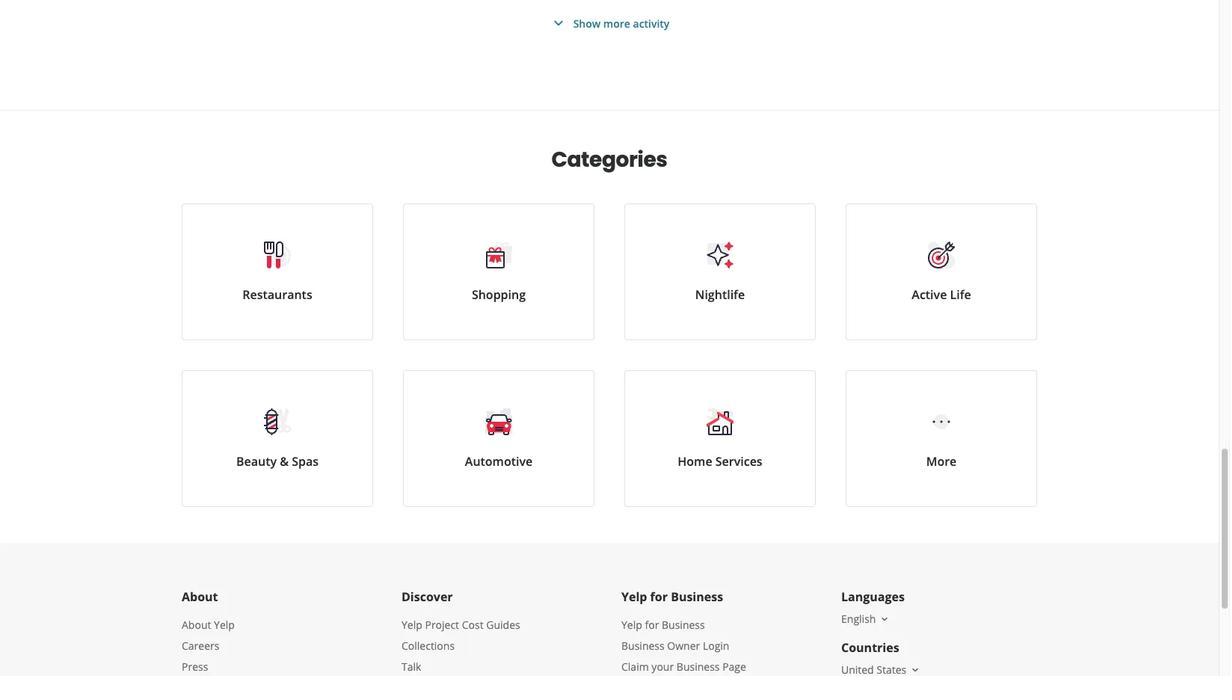 Task type: describe. For each thing, give the bounding box(es) containing it.
more
[[603, 16, 630, 30]]

about for about yelp careers press
[[182, 618, 211, 632]]

claim
[[621, 660, 649, 674]]

about yelp careers press
[[182, 618, 235, 674]]

business owner login link
[[621, 639, 729, 653]]

yelp for business link
[[621, 618, 705, 632]]

yelp for yelp for business
[[621, 589, 647, 605]]

business up claim
[[621, 639, 665, 653]]

for for yelp for business business owner login claim your business page
[[645, 618, 659, 632]]

nightlife link
[[624, 203, 816, 340]]

yelp project cost guides link
[[402, 618, 520, 632]]

home services link
[[624, 370, 816, 507]]

&
[[280, 453, 289, 470]]

countries
[[841, 639, 899, 656]]

english
[[841, 612, 876, 626]]

shopping link
[[403, 203, 595, 340]]

guides
[[486, 618, 520, 632]]

restaurants link
[[182, 203, 373, 340]]

24 chevron down v2 image
[[549, 14, 567, 32]]

more link
[[846, 370, 1037, 507]]

automotive
[[465, 453, 533, 470]]

category navigation section navigation
[[167, 111, 1052, 543]]

yelp inside about yelp careers press
[[214, 618, 235, 632]]

automotive link
[[403, 370, 595, 507]]

login
[[703, 639, 729, 653]]

show more activity button
[[549, 14, 670, 32]]

services
[[716, 453, 763, 470]]

yelp for business business owner login claim your business page
[[621, 618, 746, 674]]

about for about
[[182, 589, 218, 605]]

show more activity
[[573, 16, 670, 30]]

shopping
[[472, 286, 526, 303]]

yelp for yelp project cost guides collections talk
[[402, 618, 422, 632]]

business down owner
[[677, 660, 720, 674]]

yelp project cost guides collections talk
[[402, 618, 520, 674]]

show
[[573, 16, 601, 30]]



Task type: vqa. For each thing, say whether or not it's contained in the screenshot.


Task type: locate. For each thing, give the bounding box(es) containing it.
for inside yelp for business business owner login claim your business page
[[645, 618, 659, 632]]

life
[[950, 286, 971, 303]]

0 vertical spatial for
[[650, 589, 668, 605]]

restaurants
[[243, 286, 312, 303]]

press link
[[182, 660, 208, 674]]

beauty
[[236, 453, 277, 470]]

collections link
[[402, 639, 455, 653]]

16 chevron down v2 image
[[910, 664, 922, 676]]

more
[[926, 453, 957, 470]]

your
[[652, 660, 674, 674]]

activity
[[633, 16, 670, 30]]

languages
[[841, 589, 905, 605]]

beauty & spas
[[236, 453, 319, 470]]

claim your business page link
[[621, 660, 746, 674]]

beauty & spas link
[[182, 370, 373, 507]]

press
[[182, 660, 208, 674]]

about up careers link
[[182, 618, 211, 632]]

2 about from the top
[[182, 618, 211, 632]]

owner
[[667, 639, 700, 653]]

1 about from the top
[[182, 589, 218, 605]]

yelp for business
[[621, 589, 723, 605]]

yelp inside yelp for business business owner login claim your business page
[[621, 618, 642, 632]]

active
[[912, 286, 947, 303]]

yelp inside yelp project cost guides collections talk
[[402, 618, 422, 632]]

careers link
[[182, 639, 219, 653]]

0 vertical spatial about
[[182, 589, 218, 605]]

business up owner
[[662, 618, 705, 632]]

yelp up yelp for business link at the bottom of the page
[[621, 589, 647, 605]]

page
[[723, 660, 746, 674]]

home
[[678, 453, 712, 470]]

1 vertical spatial about
[[182, 618, 211, 632]]

cost
[[462, 618, 484, 632]]

for
[[650, 589, 668, 605], [645, 618, 659, 632]]

for up business owner login link
[[645, 618, 659, 632]]

for for yelp for business
[[650, 589, 668, 605]]

for up yelp for business link at the bottom of the page
[[650, 589, 668, 605]]

about yelp link
[[182, 618, 235, 632]]

home services
[[678, 453, 763, 470]]

business
[[671, 589, 723, 605], [662, 618, 705, 632], [621, 639, 665, 653], [677, 660, 720, 674]]

about up about yelp link
[[182, 589, 218, 605]]

business up yelp for business link at the bottom of the page
[[671, 589, 723, 605]]

about inside about yelp careers press
[[182, 618, 211, 632]]

talk link
[[402, 660, 421, 674]]

careers
[[182, 639, 219, 653]]

yelp up careers
[[214, 618, 235, 632]]

yelp
[[621, 589, 647, 605], [214, 618, 235, 632], [402, 618, 422, 632], [621, 618, 642, 632]]

collections
[[402, 639, 455, 653]]

yelp for yelp for business business owner login claim your business page
[[621, 618, 642, 632]]

about
[[182, 589, 218, 605], [182, 618, 211, 632]]

16 chevron down v2 image
[[879, 613, 891, 625]]

active life
[[912, 286, 971, 303]]

discover
[[402, 589, 453, 605]]

categories
[[552, 145, 667, 174]]

project
[[425, 618, 459, 632]]

spas
[[292, 453, 319, 470]]

1 vertical spatial for
[[645, 618, 659, 632]]

active life link
[[846, 203, 1037, 340]]

english button
[[841, 612, 891, 626]]

talk
[[402, 660, 421, 674]]

yelp up claim
[[621, 618, 642, 632]]

yelp up the collections
[[402, 618, 422, 632]]

nightlife
[[695, 286, 745, 303]]



